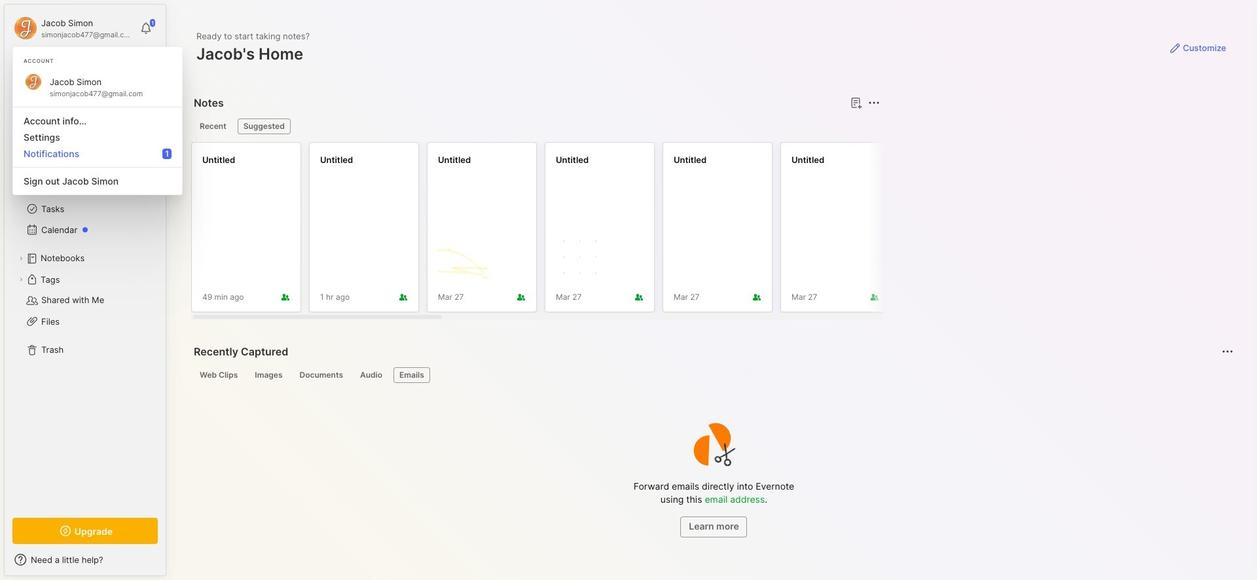 Task type: locate. For each thing, give the bounding box(es) containing it.
tree
[[5, 128, 166, 506]]

more actions image
[[1220, 344, 1236, 359]]

tab
[[194, 119, 232, 134], [238, 119, 291, 134], [194, 367, 244, 383], [249, 367, 288, 383], [294, 367, 349, 383], [354, 367, 388, 383], [394, 367, 430, 383]]

0 horizontal spatial thumbnail image
[[438, 233, 488, 283]]

More actions field
[[865, 94, 883, 112], [1219, 342, 1237, 361]]

more actions image
[[866, 95, 882, 111]]

thumbnail image
[[438, 233, 488, 283], [556, 233, 606, 283]]

click to collapse image
[[165, 556, 175, 572]]

1 thumbnail image from the left
[[438, 233, 488, 283]]

expand tags image
[[17, 276, 25, 284]]

1 horizontal spatial thumbnail image
[[556, 233, 606, 283]]

0 horizontal spatial more actions field
[[865, 94, 883, 112]]

1 horizontal spatial more actions field
[[1219, 342, 1237, 361]]

row group
[[191, 142, 1257, 320]]

expand notebooks image
[[17, 255, 25, 263]]

None search field
[[36, 65, 146, 81]]

tab list
[[194, 119, 878, 134], [194, 367, 1232, 383]]

none search field inside main element
[[36, 65, 146, 81]]

0 vertical spatial tab list
[[194, 119, 878, 134]]

1 vertical spatial tab list
[[194, 367, 1232, 383]]

0 vertical spatial more actions field
[[865, 94, 883, 112]]

1 tab list from the top
[[194, 119, 878, 134]]

main element
[[0, 0, 170, 580]]



Task type: describe. For each thing, give the bounding box(es) containing it.
Account field
[[12, 15, 134, 41]]

Search text field
[[36, 67, 146, 79]]

tree inside main element
[[5, 128, 166, 506]]

2 tab list from the top
[[194, 367, 1232, 383]]

dropdown list menu
[[13, 101, 182, 189]]

1 vertical spatial more actions field
[[1219, 342, 1237, 361]]

2 thumbnail image from the left
[[556, 233, 606, 283]]

WHAT'S NEW field
[[5, 549, 166, 570]]



Task type: vqa. For each thing, say whether or not it's contained in the screenshot.
2nd Tab List from the top of the page
yes



